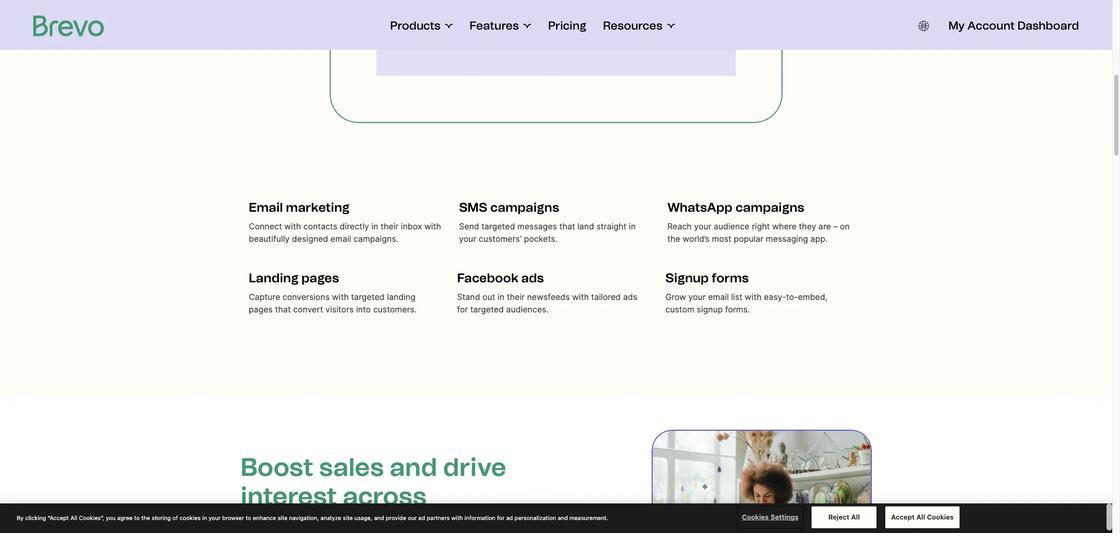 Task type: vqa. For each thing, say whether or not it's contained in the screenshot.
bottommost Free
no



Task type: describe. For each thing, give the bounding box(es) containing it.
inbox
[[401, 221, 422, 232]]

by clicking "accept all cookies", you agree to the storing of cookies in your browser to enhance site navigation, analyze site usage, and provide our ad partners with information for ad personalization and measurement.
[[17, 515, 609, 521]]

0 vertical spatial pages
[[302, 271, 339, 286]]

email
[[249, 200, 283, 215]]

sms
[[459, 200, 488, 215]]

whatsapp campaigns
[[668, 200, 805, 215]]

stand out in their newsfeeds with tailored ads for targeted audiences.
[[457, 292, 638, 315]]

cookies
[[180, 515, 201, 521]]

features link
[[470, 19, 532, 33]]

campaigns for whatsapp campaigns
[[736, 200, 805, 215]]

grow your email list with easy-to-embed, custom signup forms.
[[666, 292, 828, 315]]

reject all button
[[812, 507, 877, 529]]

customers'
[[479, 234, 522, 244]]

in inside send targeted messages that land straight in your customers' pockets.
[[629, 221, 636, 232]]

landing pages
[[249, 271, 339, 286]]

the inside reach your audience right where they are – on the world's most popular messaging app.
[[668, 234, 681, 244]]

features
[[470, 19, 519, 33]]

provide
[[386, 515, 406, 521]]

out
[[483, 292, 496, 302]]

messaging
[[766, 234, 809, 244]]

audiences.
[[506, 305, 549, 315]]

for inside stand out in their newsfeeds with tailored ads for targeted audiences.
[[457, 305, 468, 315]]

beautifully
[[249, 234, 290, 244]]

by
[[17, 515, 24, 521]]

newsfeeds
[[527, 292, 570, 302]]

enhance
[[253, 515, 276, 521]]

they
[[799, 221, 817, 232]]

email inside connect with contacts directly in their inbox with beautifully designed email campaigns.
[[331, 234, 351, 244]]

2 horizontal spatial and
[[558, 515, 568, 521]]

pricing link
[[548, 19, 587, 33]]

landing
[[387, 292, 416, 302]]

of
[[173, 515, 178, 521]]

tailored
[[592, 292, 621, 302]]

designed
[[292, 234, 328, 244]]

campaigns.
[[354, 234, 399, 244]]

and inside boost sales and drive interest across channels
[[390, 453, 437, 483]]

personalization
[[515, 515, 557, 521]]

email marketing
[[249, 200, 350, 215]]

your left browser
[[209, 515, 221, 521]]

cookies inside the accept all cookies button
[[928, 513, 954, 522]]

most
[[712, 234, 732, 244]]

connect with contacts directly in their inbox with beautifully designed email campaigns.
[[249, 221, 441, 244]]

app.
[[811, 234, 828, 244]]

landing
[[249, 271, 299, 286]]

ads inside stand out in their newsfeeds with tailored ads for targeted audiences.
[[624, 292, 638, 302]]

where
[[773, 221, 797, 232]]

our
[[408, 515, 417, 521]]

products
[[390, 19, 441, 33]]

visitors
[[326, 305, 354, 315]]

with inside grow your email list with easy-to-embed, custom signup forms.
[[745, 292, 762, 302]]

reach
[[668, 221, 692, 232]]

forms
[[712, 271, 749, 286]]

cookies settings button
[[738, 508, 803, 528]]

accept all cookies
[[892, 513, 954, 522]]

to-
[[787, 292, 799, 302]]

their inside connect with contacts directly in their inbox with beautifully designed email campaigns.
[[381, 221, 399, 232]]

capture conversions with targeted landing pages that convert visitors into customers.
[[249, 292, 417, 315]]

across
[[343, 482, 427, 512]]

resources
[[603, 19, 663, 33]]

account
[[968, 19, 1016, 33]]

conversions
[[283, 292, 330, 302]]

0 vertical spatial ads
[[522, 271, 544, 286]]

1 to from the left
[[134, 515, 140, 521]]

signup
[[697, 305, 723, 315]]

0 horizontal spatial the
[[141, 515, 150, 521]]

cookies",
[[79, 515, 104, 521]]

campaigns for sms campaigns
[[491, 200, 560, 215]]

right
[[752, 221, 770, 232]]

that inside send targeted messages that land straight in your customers' pockets.
[[560, 221, 575, 232]]

facebook
[[457, 271, 519, 286]]

button image
[[919, 21, 929, 31]]

easy-
[[764, 292, 787, 302]]

custom
[[666, 305, 695, 315]]

embed,
[[799, 292, 828, 302]]

stand
[[457, 292, 480, 302]]

into
[[356, 305, 371, 315]]

1 vertical spatial for
[[497, 515, 505, 521]]

your inside send targeted messages that land straight in your customers' pockets.
[[459, 234, 477, 244]]

email inside grow your email list with easy-to-embed, custom signup forms.
[[709, 292, 729, 302]]

contacts
[[304, 221, 338, 232]]

reach your audience right where they are – on the world's most popular messaging app.
[[668, 221, 850, 244]]

with inside capture conversions with targeted landing pages that convert visitors into customers.
[[332, 292, 349, 302]]

are
[[819, 221, 832, 232]]

boost
[[241, 453, 313, 483]]

customers.
[[373, 305, 417, 315]]

with right partners
[[452, 515, 463, 521]]

accept all cookies button
[[886, 507, 960, 529]]



Task type: locate. For each thing, give the bounding box(es) containing it.
0 horizontal spatial cookies
[[742, 513, 769, 522]]

targeted
[[482, 221, 515, 232], [351, 292, 385, 302], [471, 305, 504, 315]]

the
[[668, 234, 681, 244], [141, 515, 150, 521]]

cookies inside cookies settings button
[[742, 513, 769, 522]]

sales
[[319, 453, 384, 483]]

directly
[[340, 221, 369, 232]]

all right "accept
[[71, 515, 77, 521]]

their
[[381, 221, 399, 232], [507, 292, 525, 302]]

clicking
[[25, 515, 46, 521]]

1 horizontal spatial pages
[[302, 271, 339, 286]]

in up "campaigns."
[[372, 221, 378, 232]]

in right cookies
[[202, 515, 207, 521]]

their up audiences.
[[507, 292, 525, 302]]

ad right our
[[419, 515, 425, 521]]

the left storing
[[141, 515, 150, 521]]

popular
[[734, 234, 764, 244]]

with inside stand out in their newsfeeds with tailored ads for targeted audiences.
[[573, 292, 589, 302]]

their inside stand out in their newsfeeds with tailored ads for targeted audiences.
[[507, 292, 525, 302]]

drive
[[443, 453, 507, 483]]

0 vertical spatial for
[[457, 305, 468, 315]]

0 horizontal spatial email
[[331, 234, 351, 244]]

your inside grow your email list with easy-to-embed, custom signup forms.
[[689, 292, 706, 302]]

for
[[457, 305, 468, 315], [497, 515, 505, 521]]

pricing
[[548, 19, 587, 33]]

my account dashboard
[[949, 19, 1080, 33]]

with down email marketing
[[284, 221, 301, 232]]

0 horizontal spatial that
[[275, 305, 291, 315]]

1 horizontal spatial their
[[507, 292, 525, 302]]

land
[[578, 221, 595, 232]]

1 cookies from the left
[[742, 513, 769, 522]]

cookies
[[742, 513, 769, 522], [928, 513, 954, 522]]

analyze
[[321, 515, 341, 521]]

0 horizontal spatial campaigns
[[491, 200, 560, 215]]

site right 'enhance'
[[278, 515, 288, 521]]

–
[[834, 221, 838, 232]]

agree
[[117, 515, 133, 521]]

campaigns up messages
[[491, 200, 560, 215]]

that inside capture conversions with targeted landing pages that convert visitors into customers.
[[275, 305, 291, 315]]

on
[[840, 221, 850, 232]]

whatsapp
[[668, 200, 733, 215]]

ads
[[522, 271, 544, 286], [624, 292, 638, 302]]

1 campaigns from the left
[[491, 200, 560, 215]]

0 horizontal spatial for
[[457, 305, 468, 315]]

1 vertical spatial pages
[[249, 305, 273, 315]]

grow
[[666, 292, 687, 302]]

my
[[949, 19, 965, 33]]

"accept
[[48, 515, 69, 521]]

email down directly
[[331, 234, 351, 244]]

all for reject
[[852, 513, 860, 522]]

0 horizontal spatial ad
[[419, 515, 425, 521]]

to right agree
[[134, 515, 140, 521]]

all right reject
[[852, 513, 860, 522]]

straight
[[597, 221, 627, 232]]

with right list
[[745, 292, 762, 302]]

1 horizontal spatial for
[[497, 515, 505, 521]]

targeted up customers'
[[482, 221, 515, 232]]

sms campaigns
[[459, 200, 560, 215]]

send
[[459, 221, 479, 232]]

their up "campaigns."
[[381, 221, 399, 232]]

0 vertical spatial email
[[331, 234, 351, 244]]

with left 'tailored'
[[573, 292, 589, 302]]

targeted up into
[[351, 292, 385, 302]]

1 vertical spatial that
[[275, 305, 291, 315]]

0 horizontal spatial and
[[374, 515, 384, 521]]

for right information
[[497, 515, 505, 521]]

that
[[560, 221, 575, 232], [275, 305, 291, 315]]

for down stand
[[457, 305, 468, 315]]

all for accept
[[917, 513, 926, 522]]

0 vertical spatial their
[[381, 221, 399, 232]]

2 cookies from the left
[[928, 513, 954, 522]]

1 vertical spatial ads
[[624, 292, 638, 302]]

all
[[852, 513, 860, 522], [917, 513, 926, 522], [71, 515, 77, 521]]

in right out
[[498, 292, 505, 302]]

settings
[[771, 513, 799, 522]]

signup
[[666, 271, 709, 286]]

forms.
[[726, 305, 750, 315]]

storing
[[152, 515, 171, 521]]

convert
[[293, 305, 323, 315]]

my account dashboard link
[[949, 19, 1080, 33]]

0 horizontal spatial ads
[[522, 271, 544, 286]]

capture
[[249, 292, 280, 302]]

browser
[[222, 515, 244, 521]]

list
[[732, 292, 743, 302]]

cookies left settings
[[742, 513, 769, 522]]

cookies settings
[[742, 513, 799, 522]]

0 vertical spatial that
[[560, 221, 575, 232]]

accept
[[892, 513, 915, 522]]

brevo image
[[33, 16, 104, 36]]

pages inside capture conversions with targeted landing pages that convert visitors into customers.
[[249, 305, 273, 315]]

and up our
[[390, 453, 437, 483]]

information
[[465, 515, 496, 521]]

1 horizontal spatial email
[[709, 292, 729, 302]]

facebook ads
[[457, 271, 544, 286]]

your up "signup"
[[689, 292, 706, 302]]

1 vertical spatial their
[[507, 292, 525, 302]]

1 horizontal spatial to
[[246, 515, 251, 521]]

to
[[134, 515, 140, 521], [246, 515, 251, 521]]

that left land
[[560, 221, 575, 232]]

0 vertical spatial targeted
[[482, 221, 515, 232]]

campaigns up right
[[736, 200, 805, 215]]

0 horizontal spatial all
[[71, 515, 77, 521]]

ad
[[419, 515, 425, 521], [507, 515, 513, 521]]

signup forms
[[666, 271, 749, 286]]

ads right 'tailored'
[[624, 292, 638, 302]]

in inside connect with contacts directly in their inbox with beautifully designed email campaigns.
[[372, 221, 378, 232]]

1 horizontal spatial campaigns
[[736, 200, 805, 215]]

resources link
[[603, 19, 675, 33]]

the down reach
[[668, 234, 681, 244]]

2 ad from the left
[[507, 515, 513, 521]]

targeted inside send targeted messages that land straight in your customers' pockets.
[[482, 221, 515, 232]]

your up world's
[[695, 221, 712, 232]]

pages down capture
[[249, 305, 273, 315]]

world's
[[683, 234, 710, 244]]

with right the inbox
[[425, 221, 441, 232]]

0 horizontal spatial their
[[381, 221, 399, 232]]

with up visitors
[[332, 292, 349, 302]]

site left usage,
[[343, 515, 353, 521]]

all right accept
[[917, 513, 926, 522]]

0 horizontal spatial to
[[134, 515, 140, 521]]

cookies right accept
[[928, 513, 954, 522]]

1 vertical spatial the
[[141, 515, 150, 521]]

messages
[[518, 221, 557, 232]]

site
[[278, 515, 288, 521], [343, 515, 353, 521]]

your down "send"
[[459, 234, 477, 244]]

0 horizontal spatial pages
[[249, 305, 273, 315]]

connect
[[249, 221, 282, 232]]

targeted inside stand out in their newsfeeds with tailored ads for targeted audiences.
[[471, 305, 504, 315]]

1 vertical spatial email
[[709, 292, 729, 302]]

2 horizontal spatial all
[[917, 513, 926, 522]]

1 horizontal spatial and
[[390, 453, 437, 483]]

ad left personalization
[[507, 515, 513, 521]]

2 vertical spatial targeted
[[471, 305, 504, 315]]

measurement.
[[570, 515, 609, 521]]

marketing
[[286, 200, 350, 215]]

in
[[372, 221, 378, 232], [629, 221, 636, 232], [498, 292, 505, 302], [202, 515, 207, 521]]

audience
[[714, 221, 750, 232]]

and left measurement.
[[558, 515, 568, 521]]

send targeted messages that land straight in your customers' pockets.
[[459, 221, 636, 244]]

1 horizontal spatial all
[[852, 513, 860, 522]]

1 horizontal spatial site
[[343, 515, 353, 521]]

your inside reach your audience right where they are – on the world's most popular messaging app.
[[695, 221, 712, 232]]

email up "signup"
[[709, 292, 729, 302]]

1 horizontal spatial ads
[[624, 292, 638, 302]]

0 horizontal spatial site
[[278, 515, 288, 521]]

2 site from the left
[[343, 515, 353, 521]]

usage,
[[355, 515, 373, 521]]

dashboard
[[1018, 19, 1080, 33]]

2 to from the left
[[246, 515, 251, 521]]

pockets.
[[524, 234, 558, 244]]

2 campaigns from the left
[[736, 200, 805, 215]]

targeted inside capture conversions with targeted landing pages that convert visitors into customers.
[[351, 292, 385, 302]]

1 horizontal spatial that
[[560, 221, 575, 232]]

and right usage,
[[374, 515, 384, 521]]

1 vertical spatial targeted
[[351, 292, 385, 302]]

pages up conversions
[[302, 271, 339, 286]]

1 horizontal spatial the
[[668, 234, 681, 244]]

channels
[[241, 511, 353, 534]]

1 horizontal spatial cookies
[[928, 513, 954, 522]]

to right browser
[[246, 515, 251, 521]]

0 vertical spatial the
[[668, 234, 681, 244]]

you
[[106, 515, 116, 521]]

1 ad from the left
[[419, 515, 425, 521]]

ads up the newsfeeds on the bottom of the page
[[522, 271, 544, 286]]

targeted down out
[[471, 305, 504, 315]]

in inside stand out in their newsfeeds with tailored ads for targeted audiences.
[[498, 292, 505, 302]]

that down capture
[[275, 305, 291, 315]]

in right "straight"
[[629, 221, 636, 232]]

email
[[331, 234, 351, 244], [709, 292, 729, 302]]

products link
[[390, 19, 453, 33]]

1 horizontal spatial ad
[[507, 515, 513, 521]]

boost sales and drive interest across channels
[[241, 453, 507, 534]]

interest
[[241, 482, 337, 512]]

1 site from the left
[[278, 515, 288, 521]]

partners
[[427, 515, 450, 521]]



